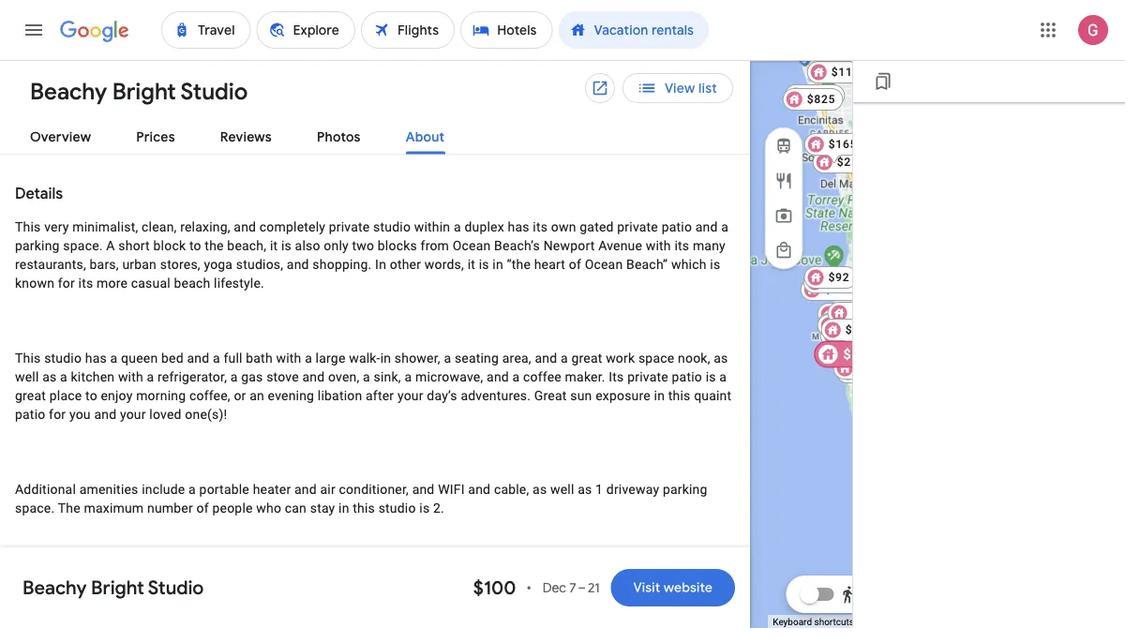 Task type: describe. For each thing, give the bounding box(es) containing it.
1 horizontal spatial ocean
[[585, 257, 623, 272]]

attractions
[[268, 594, 333, 610]]

known
[[15, 276, 54, 291]]

gated
[[580, 219, 614, 235]]

view
[[665, 80, 695, 97]]

$239
[[854, 311, 882, 324]]

a
[[106, 238, 115, 254]]

0 horizontal spatial ocean
[[453, 238, 491, 254]]

1 horizontal spatial you
[[419, 576, 441, 591]]

conditioner,
[[339, 482, 409, 497]]

to up area.
[[502, 576, 514, 591]]

patio inside this very minimalist, clean, relaxing, and completely private studio within a duplex has its own gated private patio and a parking space. a short block to the beach, it is also only two blocks from ocean beach's newport avenue with its many restaurants, bars, urban stores, yoga studios, and shopping. in other words, it is in "the heart of ocean beach" which is known for its more casual beach lifestyle.
[[662, 219, 692, 235]]

and left 'air'
[[294, 482, 317, 497]]

$825
[[807, 93, 836, 106]]

shortcuts
[[814, 617, 854, 628]]

beachy bright studio inside heading
[[30, 77, 248, 106]]

as right nook,
[[714, 351, 728, 366]]

bed
[[161, 351, 184, 366]]

loved
[[149, 407, 182, 422]]

$254
[[837, 156, 866, 169]]

1 horizontal spatial your
[[397, 388, 423, 404]]

well inside 'additional amenities include a portable heater and air conditioner, and wifi and cable, as well as 1 driveway parking space. the maximum number of people who can stay in this studio is 2.'
[[550, 482, 574, 497]]

coffee,
[[189, 388, 230, 404]]

$171 link
[[820, 324, 881, 356]]

can inside come enjoy this little slice of paradise where the "livin' is easy" and you are close to the freeway so you can easily venture out to enjoy the many world-class attractions of the greater san diego area.
[[634, 576, 655, 591]]

is inside this studio has a queen bed and a full bath with a large walk-in shower, a seating area, and a great work space nook, as well as a kitchen with a refrigerator, a gas stove and oven, a sink, a microwave, and a coffee maker. its private patio is a great place to enjoy morning coffee, or an evening libation after your day's adventures. great sun exposure in this quaint patio for you and your loved one(s)!
[[706, 369, 716, 385]]

bright inside beachy bright studio heading
[[112, 77, 176, 106]]

a inside 'additional amenities include a portable heater and air conditioner, and wifi and cable, as well as 1 driveway parking space. the maximum number of people who can stay in this studio is 2.'
[[189, 482, 196, 497]]

after
[[366, 388, 394, 404]]

$105
[[842, 319, 870, 332]]

of inside 'additional amenities include a portable heater and air conditioner, and wifi and cable, as well as 1 driveway parking space. the maximum number of people who can stay in this studio is 2.'
[[196, 501, 209, 516]]

within
[[414, 219, 450, 235]]

$157 link
[[817, 315, 878, 338]]

2
[[612, 88, 620, 103]]

photos
[[317, 129, 361, 146]]

who
[[256, 501, 281, 516]]

two
[[352, 238, 374, 254]]

the inside this very minimalist, clean, relaxing, and completely private studio within a duplex has its own gated private patio and a parking space. a short block to the beach, it is also only two blocks from ocean beach's newport avenue with its many restaurants, bars, urban stores, yoga studios, and shopping. in other words, it is in "the heart of ocean beach" which is known for its more casual beach lifestyle.
[[205, 238, 224, 254]]

keyboard
[[773, 617, 812, 628]]

$138 link
[[817, 303, 878, 335]]

$125
[[842, 320, 870, 333]]

duplex
[[464, 219, 504, 235]]

private up avenue at the right
[[617, 219, 658, 235]]

$165
[[829, 138, 857, 151]]

of down "livin'
[[336, 594, 349, 610]]

1 horizontal spatial with
[[276, 351, 301, 366]]

coffee
[[523, 369, 562, 385]]

world-
[[196, 594, 233, 610]]

this for this studio has a queen bed and a full bath with a large walk-in shower, a seating area, and a great work space nook, as well as a kitchen with a refrigerator, a gas stove and oven, a sink, a microwave, and a coffee maker. its private patio is a great place to enjoy morning coffee, or an evening libation after your day's adventures. great sun exposure in this quaint patio for you and your loved one(s)!
[[15, 351, 41, 366]]

$214 link
[[803, 271, 864, 293]]

$125 link
[[817, 315, 878, 338]]

for inside this studio has a queen bed and a full bath with a large walk-in shower, a seating area, and a great work space nook, as well as a kitchen with a refrigerator, a gas stove and oven, a sink, a microwave, and a coffee maker. its private patio is a great place to enjoy morning coffee, or an evening libation after your day's adventures. great sun exposure in this quaint patio for you and your loved one(s)!
[[49, 407, 66, 422]]

well inside this studio has a queen bed and a full bath with a large walk-in shower, a seating area, and a great work space nook, as well as a kitchen with a refrigerator, a gas stove and oven, a sink, a microwave, and a coffee maker. its private patio is a great place to enjoy morning coffee, or an evening libation after your day's adventures. great sun exposure in this quaint patio for you and your loved one(s)!
[[15, 369, 39, 385]]

private inside this studio has a queen bed and a full bath with a large walk-in shower, a seating area, and a great work space nook, as well as a kitchen with a refrigerator, a gas stove and oven, a sink, a microwave, and a coffee maker. its private patio is a great place to enjoy morning coffee, or an evening libation after your day's adventures. great sun exposure in this quaint patio for you and your loved one(s)!
[[627, 369, 668, 385]]

$90
[[852, 307, 873, 320]]

map region
[[732, 38, 1125, 628]]

this inside come enjoy this little slice of paradise where the "livin' is easy" and you are close to the freeway so you can easily venture out to enjoy the many world-class attractions of the greater san diego area.
[[89, 576, 111, 591]]

property type button
[[249, 133, 400, 163]]

easily
[[659, 576, 693, 591]]

and up 2.
[[412, 482, 435, 497]]

studio inside this very minimalist, clean, relaxing, and completely private studio within a duplex has its own gated private patio and a parking space. a short block to the beach, it is also only two blocks from ocean beach's newport avenue with its many restaurants, bars, urban stores, yoga studios, and shopping. in other words, it is in "the heart of ocean beach" which is known for its more casual beach lifestyle.
[[373, 219, 411, 235]]

to inside this studio has a queen bed and a full bath with a large walk-in shower, a seating area, and a great work space nook, as well as a kitchen with a refrigerator, a gas stove and oven, a sink, a microwave, and a coffee maker. its private patio is a great place to enjoy morning coffee, or an evening libation after your day's adventures. great sun exposure in this quaint patio for you and your loved one(s)!
[[85, 388, 97, 404]]

1 vertical spatial $100
[[473, 576, 516, 600]]

very
[[44, 219, 69, 235]]

rooms
[[588, 140, 631, 157]]

walk-
[[349, 351, 380, 366]]

air
[[320, 482, 335, 497]]

day's
[[427, 388, 457, 404]]

0 vertical spatial its
[[533, 219, 548, 235]]

list
[[698, 80, 717, 97]]

full
[[224, 351, 242, 366]]

$150
[[845, 323, 874, 337]]

diego
[[447, 594, 481, 610]]

people
[[212, 501, 253, 516]]

is right which
[[710, 257, 720, 272]]

$157
[[842, 320, 870, 333]]

in
[[375, 257, 386, 272]]

where
[[247, 576, 283, 591]]

and inside come enjoy this little slice of paradise where the "livin' is easy" and you are close to the freeway so you can easily venture out to enjoy the many world-class attractions of the greater san diego area.
[[393, 576, 416, 591]]

microwave,
[[415, 369, 483, 385]]

beach's
[[494, 238, 540, 254]]

$100 link
[[814, 341, 887, 368]]

rating
[[480, 140, 517, 157]]

slice
[[144, 576, 172, 591]]

2 horizontal spatial you
[[609, 576, 630, 591]]

2.
[[433, 501, 444, 516]]

the up attractions
[[286, 576, 305, 591]]

(1)
[[109, 140, 124, 157]]

bars,
[[90, 257, 119, 272]]

main menu image
[[23, 19, 45, 41]]

zoom in map image
[[1020, 82, 1043, 105]]

area,
[[502, 351, 531, 366]]

from
[[421, 238, 449, 254]]

$92
[[828, 271, 850, 284]]

of right slice
[[176, 576, 188, 591]]

quaint
[[694, 388, 732, 404]]

casual
[[131, 276, 171, 291]]

other
[[390, 257, 421, 272]]

number
[[147, 501, 193, 516]]

dec 7 – 21
[[543, 579, 600, 596]]

1 vertical spatial patio
[[672, 369, 702, 385]]

space
[[638, 351, 674, 366]]

1 vertical spatial your
[[120, 407, 146, 422]]

studio inside heading
[[181, 77, 248, 106]]

maximum
[[84, 501, 144, 516]]

out
[[63, 594, 83, 610]]

2 vertical spatial patio
[[15, 407, 45, 422]]

evening
[[268, 388, 314, 404]]

$105 link
[[817, 314, 878, 337]]

clean,
[[142, 219, 177, 235]]

$150 link
[[821, 319, 882, 351]]

$246 link
[[820, 320, 881, 352]]

many inside this very minimalist, clean, relaxing, and completely private studio within a duplex has its own gated private patio and a parking space. a short block to the beach, it is also only two blocks from ocean beach's newport avenue with its many restaurants, bars, urban stores, yoga studios, and shopping. in other words, it is in "the heart of ocean beach" which is known for its more casual beach lifestyle.
[[693, 238, 726, 254]]

so
[[591, 576, 605, 591]]

•
[[526, 579, 531, 596]]

stay
[[310, 501, 335, 516]]

one(s)!
[[185, 407, 227, 422]]

little
[[115, 576, 141, 591]]

to inside this very minimalist, clean, relaxing, and completely private studio within a duplex has its own gated private patio and a parking space. a short block to the beach, it is also only two blocks from ocean beach's newport avenue with its many restaurants, bars, urban stores, yoga studios, and shopping. in other words, it is in "the heart of ocean beach" which is known for its more casual beach lifestyle.
[[189, 238, 201, 254]]

shower,
[[395, 351, 440, 366]]

an
[[250, 388, 264, 404]]

easy"
[[357, 576, 390, 591]]

$246
[[845, 324, 873, 338]]



Task type: vqa. For each thing, say whether or not it's contained in the screenshot.
nook,
yes



Task type: locate. For each thing, give the bounding box(es) containing it.
sink,
[[374, 369, 401, 385]]

is up quaint
[[706, 369, 716, 385]]

you
[[69, 407, 91, 422], [419, 576, 441, 591], [609, 576, 630, 591]]

avenue
[[598, 238, 642, 254]]

in up sink, at the left bottom of page
[[380, 351, 391, 366]]

0 vertical spatial $213 link
[[800, 278, 861, 301]]

great up maker.
[[571, 351, 602, 366]]

its up which
[[675, 238, 689, 254]]

in right stay
[[339, 501, 349, 516]]

ocean down avenue at the right
[[585, 257, 623, 272]]

tab list containing overview
[[0, 114, 750, 155]]

parking inside 'additional amenities include a portable heater and air conditioner, and wifi and cable, as well as 1 driveway parking space. the maximum number of people who can stay in this studio is 2.'
[[663, 482, 707, 497]]

is left 2.
[[419, 501, 430, 516]]

are
[[444, 576, 463, 591]]

ocean
[[453, 238, 491, 254], [585, 257, 623, 272]]

as
[[714, 351, 728, 366], [42, 369, 57, 385], [533, 482, 547, 497], [578, 482, 592, 497]]

1 horizontal spatial many
[[693, 238, 726, 254]]

0 horizontal spatial this
[[89, 576, 111, 591]]

space. inside 'additional amenities include a portable heater and air conditioner, and wifi and cable, as well as 1 driveway parking space. the maximum number of people who can stay in this studio is 2.'
[[15, 501, 55, 516]]

$100 inside 'map' region
[[843, 347, 878, 362]]

beach
[[174, 276, 210, 291]]

view list
[[665, 80, 717, 97]]

short
[[118, 238, 150, 254]]

great
[[571, 351, 602, 366], [15, 388, 46, 404]]

0 vertical spatial beachy bright studio
[[30, 77, 248, 106]]

and up beach,
[[234, 219, 256, 235]]

$213
[[825, 283, 853, 296], [842, 318, 870, 331]]

for down restaurants,
[[58, 276, 75, 291]]

has up beach's
[[508, 219, 529, 235]]

1 vertical spatial space.
[[15, 501, 55, 516]]

portable
[[199, 482, 249, 497]]

0 vertical spatial $213
[[825, 283, 853, 296]]

as right cable,
[[533, 482, 547, 497]]

space. inside this very minimalist, clean, relaxing, and completely private studio within a duplex has its own gated private patio and a parking space. a short block to the beach, it is also only two blocks from ocean beach's newport avenue with its many restaurants, bars, urban stores, yoga studios, and shopping. in other words, it is in "the heart of ocean beach" which is known for its more casual beach lifestyle.
[[63, 238, 103, 254]]

1 vertical spatial parking
[[663, 482, 707, 497]]

shopping.
[[313, 257, 372, 272]]

the left dec
[[517, 576, 537, 591]]

parking inside this very minimalist, clean, relaxing, and completely private studio within a duplex has its own gated private patio and a parking space. a short block to the beach, it is also only two blocks from ocean beach's newport avenue with its many restaurants, bars, urban stores, yoga studios, and shopping. in other words, it is in "the heart of ocean beach" which is known for its more casual beach lifestyle.
[[15, 238, 60, 254]]

0 horizontal spatial well
[[15, 369, 39, 385]]

well left 1
[[550, 482, 574, 497]]

enjoy down little
[[101, 594, 133, 610]]

blocks
[[378, 238, 417, 254]]

this left 'very'
[[15, 219, 41, 235]]

all
[[51, 140, 66, 157]]

enjoy up out
[[54, 576, 86, 591]]

many inside come enjoy this little slice of paradise where the "livin' is easy" and you are close to the freeway so you can easily venture out to enjoy the many world-class attractions of the greater san diego area.
[[159, 594, 192, 610]]

can left stay
[[285, 501, 307, 516]]

2 horizontal spatial with
[[646, 238, 671, 254]]

0 vertical spatial can
[[285, 501, 307, 516]]

patio up additional
[[15, 407, 45, 422]]

0 horizontal spatial with
[[118, 369, 143, 385]]

2 horizontal spatial its
[[675, 238, 689, 254]]

visit website
[[633, 579, 713, 596]]

is right "livin'
[[343, 576, 354, 591]]

patio
[[662, 219, 692, 235], [672, 369, 702, 385], [15, 407, 45, 422]]

to down relaxing, on the top
[[189, 238, 201, 254]]

this inside this studio has a queen bed and a full bath with a large walk-in shower, a seating area, and a great work space nook, as well as a kitchen with a refrigerator, a gas stove and oven, a sink, a microwave, and a coffee maker. its private patio is a great place to enjoy morning coffee, or an evening libation after your day's adventures. great sun exposure in this quaint patio for you and your loved one(s)!
[[15, 351, 41, 366]]

heart
[[534, 257, 565, 272]]

the down easy"
[[352, 594, 371, 610]]

0 vertical spatial this
[[15, 219, 41, 235]]

beachy bright studio down maximum
[[23, 576, 204, 600]]

this
[[15, 219, 41, 235], [15, 351, 41, 366]]

it up studios,
[[270, 238, 278, 254]]

1 vertical spatial has
[[85, 351, 107, 366]]

0 vertical spatial ocean
[[453, 238, 491, 254]]

filters
[[69, 140, 106, 157]]

0 horizontal spatial its
[[78, 276, 93, 291]]

tab list
[[0, 114, 750, 155]]

0 vertical spatial enjoy
[[101, 388, 133, 404]]

ocean down the duplex
[[453, 238, 491, 254]]

1 vertical spatial beachy bright studio
[[23, 576, 204, 600]]

0 vertical spatial for
[[58, 276, 75, 291]]

its left own
[[533, 219, 548, 235]]

with up stove
[[276, 351, 301, 366]]

of down 'portable'
[[196, 501, 209, 516]]

studio
[[181, 77, 248, 106], [148, 576, 204, 600]]

0 vertical spatial has
[[508, 219, 529, 235]]

studio inside this studio has a queen bed and a full bath with a large walk-in shower, a seating area, and a great work space nook, as well as a kitchen with a refrigerator, a gas stove and oven, a sink, a microwave, and a coffee maker. its private patio is a great place to enjoy morning coffee, or an evening libation after your day's adventures. great sun exposure in this quaint patio for you and your loved one(s)!
[[44, 351, 82, 366]]

and up refrigerator,
[[187, 351, 209, 366]]

to down kitchen
[[85, 388, 97, 404]]

parking right driveway
[[663, 482, 707, 497]]

1 vertical spatial studio
[[148, 576, 204, 600]]

1 vertical spatial can
[[634, 576, 655, 591]]

you up san
[[419, 576, 441, 591]]

beachy bright studio up prices
[[30, 77, 248, 106]]

$92 link
[[804, 266, 857, 289]]

can inside 'additional amenities include a portable heater and air conditioner, and wifi and cable, as well as 1 driveway parking space. the maximum number of people who can stay in this studio is 2.'
[[285, 501, 307, 516]]

bath
[[246, 351, 273, 366]]

0 vertical spatial many
[[693, 238, 726, 254]]

1 horizontal spatial this
[[353, 501, 375, 516]]

private down space
[[627, 369, 668, 385]]

1 vertical spatial beachy
[[23, 576, 87, 600]]

0 vertical spatial with
[[646, 238, 671, 254]]

1 vertical spatial this
[[353, 501, 375, 516]]

in right exposure
[[654, 388, 665, 404]]

exposure
[[595, 388, 651, 404]]

this down conditioner,
[[353, 501, 375, 516]]

about
[[406, 129, 445, 146]]

patio down nook,
[[672, 369, 702, 385]]

as left 1
[[578, 482, 592, 497]]

property
[[281, 140, 336, 157]]

1 horizontal spatial parking
[[663, 482, 707, 497]]

1 horizontal spatial $100
[[843, 347, 878, 362]]

0 horizontal spatial can
[[285, 501, 307, 516]]

0 vertical spatial space.
[[63, 238, 103, 254]]

this inside this very minimalist, clean, relaxing, and completely private studio within a duplex has its own gated private patio and a parking space. a short block to the beach, it is also only two blocks from ocean beach's newport avenue with its many restaurants, bars, urban stores, yoga studios, and shopping. in other words, it is in "the heart of ocean beach" which is known for its more casual beach lifestyle.
[[15, 219, 41, 235]]

1 vertical spatial great
[[15, 388, 46, 404]]

studio right little
[[148, 576, 204, 600]]

1 vertical spatial many
[[159, 594, 192, 610]]

has inside this studio has a queen bed and a full bath with a large walk-in shower, a seating area, and a great work space nook, as well as a kitchen with a refrigerator, a gas stove and oven, a sink, a microwave, and a coffee maker. its private patio is a great place to enjoy morning coffee, or an evening libation after your day's adventures. great sun exposure in this quaint patio for you and your loved one(s)!
[[85, 351, 107, 366]]

with up beach"
[[646, 238, 671, 254]]

is down the completely
[[281, 238, 292, 254]]

$171
[[845, 329, 873, 342]]

patio up which
[[662, 219, 692, 235]]

"livin'
[[309, 576, 340, 591]]

cable,
[[494, 482, 529, 497]]

come
[[15, 576, 50, 591]]

enjoy inside this studio has a queen bed and a full bath with a large walk-in shower, a seating area, and a great work space nook, as well as a kitchen with a refrigerator, a gas stove and oven, a sink, a microwave, and a coffee maker. its private patio is a great place to enjoy morning coffee, or an evening libation after your day's adventures. great sun exposure in this quaint patio for you and your loved one(s)!
[[101, 388, 133, 404]]

0 horizontal spatial you
[[69, 407, 91, 422]]

for down place
[[49, 407, 66, 422]]

libation
[[318, 388, 362, 404]]

newport
[[543, 238, 595, 254]]

all filters (1)
[[51, 140, 124, 157]]

bright
[[112, 77, 176, 106], [91, 576, 144, 600]]

reviews
[[220, 129, 272, 146]]

$100 left •
[[473, 576, 516, 600]]

wifi
[[438, 482, 465, 497]]

0 vertical spatial this
[[668, 388, 690, 404]]

freeway
[[540, 576, 587, 591]]

$100 down $171
[[843, 347, 878, 362]]

price button
[[146, 133, 242, 163]]

and down kitchen
[[94, 407, 117, 422]]

0 vertical spatial well
[[15, 369, 39, 385]]

heater
[[253, 482, 291, 497]]

is
[[281, 238, 292, 254], [479, 257, 489, 272], [710, 257, 720, 272], [706, 369, 716, 385], [419, 501, 430, 516], [343, 576, 354, 591]]

1 vertical spatial its
[[675, 238, 689, 254]]

$214
[[828, 276, 856, 289]]

this very minimalist, clean, relaxing, and completely private studio within a duplex has its own gated private patio and a parking space. a short block to the beach, it is also only two blocks from ocean beach's newport avenue with its many restaurants, bars, urban stores, yoga studios, and shopping. in other words, it is in "the heart of ocean beach" which is known for its more casual beach lifestyle.
[[15, 219, 729, 291]]

1 vertical spatial this
[[15, 351, 41, 366]]

1 vertical spatial ocean
[[585, 257, 623, 272]]

the up yoga
[[205, 238, 224, 254]]

in inside this very minimalist, clean, relaxing, and completely private studio within a duplex has its own gated private patio and a parking space. a short block to the beach, it is also only two blocks from ocean beach's newport avenue with its many restaurants, bars, urban stores, yoga studios, and shopping. in other words, it is in "the heart of ocean beach" which is known for its more casual beach lifestyle.
[[493, 257, 503, 272]]

enjoy down kitchen
[[101, 388, 133, 404]]

beachy up the overview
[[30, 77, 107, 106]]

0 horizontal spatial has
[[85, 351, 107, 366]]

of down newport
[[569, 257, 581, 272]]

1 vertical spatial enjoy
[[54, 576, 86, 591]]

of inside this very minimalist, clean, relaxing, and completely private studio within a duplex has its own gated private patio and a parking space. a short block to the beach, it is also only two blocks from ocean beach's newport avenue with its many restaurants, bars, urban stores, yoga studios, and shopping. in other words, it is in "the heart of ocean beach" which is known for its more casual beach lifestyle.
[[569, 257, 581, 272]]

$165 link
[[804, 133, 865, 165]]

0 vertical spatial beachy
[[30, 77, 107, 106]]

your left loved
[[120, 407, 146, 422]]

has inside this very minimalist, clean, relaxing, and completely private studio within a duplex has its own gated private patio and a parking space. a short block to the beach, it is also only two blocks from ocean beach's newport avenue with its many restaurants, bars, urban stores, yoga studios, and shopping. in other words, it is in "the heart of ocean beach" which is known for its more casual beach lifestyle.
[[508, 219, 529, 235]]

it right words, at the top left of the page
[[468, 257, 475, 272]]

0 horizontal spatial space.
[[15, 501, 55, 516]]

studio up reviews
[[181, 77, 248, 106]]

1 horizontal spatial well
[[550, 482, 574, 497]]

1 vertical spatial studio
[[44, 351, 82, 366]]

yoga
[[204, 257, 233, 272]]

1 vertical spatial $213
[[842, 318, 870, 331]]

2 vertical spatial this
[[89, 576, 111, 591]]

for
[[58, 276, 75, 291], [49, 407, 66, 422]]

1 vertical spatial for
[[49, 407, 66, 422]]

studio up blocks
[[373, 219, 411, 235]]

minimalist,
[[72, 219, 138, 235]]

$254 link
[[813, 151, 873, 173]]

and down also
[[287, 257, 309, 272]]

2 this from the top
[[15, 351, 41, 366]]

view list button
[[622, 73, 733, 103]]

place
[[49, 388, 82, 404]]

own
[[551, 219, 576, 235]]

2 vertical spatial enjoy
[[101, 594, 133, 610]]

many
[[693, 238, 726, 254], [159, 594, 192, 610]]

beachy bright studio heading
[[15, 75, 248, 107]]

beach"
[[626, 257, 668, 272]]

1 horizontal spatial has
[[508, 219, 529, 235]]

also
[[295, 238, 320, 254]]

close
[[466, 576, 499, 591]]

which
[[671, 257, 707, 272]]

and up which
[[695, 219, 718, 235]]

prices
[[136, 129, 175, 146]]

1 vertical spatial $213 link
[[817, 313, 878, 336]]

refrigerator,
[[158, 369, 227, 385]]

0 horizontal spatial many
[[159, 594, 192, 610]]

driveway
[[606, 482, 659, 497]]

0 vertical spatial studio
[[373, 219, 411, 235]]

and down large
[[302, 369, 325, 385]]

and up adventures.
[[487, 369, 509, 385]]

to right out
[[86, 594, 98, 610]]

studio up kitchen
[[44, 351, 82, 366]]

your down sink, at the left bottom of page
[[397, 388, 423, 404]]

$299
[[809, 89, 837, 102]]

dec
[[543, 579, 566, 596]]

0 vertical spatial $100
[[843, 347, 878, 362]]

this inside this studio has a queen bed and a full bath with a large walk-in shower, a seating area, and a great work space nook, as well as a kitchen with a refrigerator, a gas stove and oven, a sink, a microwave, and a coffee maker. its private patio is a great place to enjoy morning coffee, or an evening libation after your day's adventures. great sun exposure in this quaint patio for you and your loved one(s)!
[[668, 388, 690, 404]]

kitchen
[[71, 369, 115, 385]]

studio down conditioner,
[[378, 501, 416, 516]]

0 vertical spatial patio
[[662, 219, 692, 235]]

1 horizontal spatial it
[[468, 257, 475, 272]]

additional
[[15, 482, 76, 497]]

this for this very minimalist, clean, relaxing, and completely private studio within a duplex has its own gated private patio and a parking space. a short block to the beach, it is also only two blocks from ocean beach's newport avenue with its many restaurants, bars, urban stores, yoga studios, and shopping. in other words, it is in "the heart of ocean beach" which is known for its more casual beach lifestyle.
[[15, 219, 41, 235]]

1 horizontal spatial space.
[[63, 238, 103, 254]]

its down "bars,"
[[78, 276, 93, 291]]

many down slice
[[159, 594, 192, 610]]

1 vertical spatial well
[[550, 482, 574, 497]]

this inside 'additional amenities include a portable heater and air conditioner, and wifi and cable, as well as 1 driveway parking space. the maximum number of people who can stay in this studio is 2.'
[[353, 501, 375, 516]]

1 vertical spatial bright
[[91, 576, 144, 600]]

and right wifi
[[468, 482, 491, 497]]

bright up prices
[[112, 77, 176, 106]]

0 vertical spatial great
[[571, 351, 602, 366]]

all filters (1) button
[[15, 133, 139, 163]]

2 vertical spatial its
[[78, 276, 93, 291]]

in inside 'additional amenities include a portable heater and air conditioner, and wifi and cable, as well as 1 driveway parking space. the maximum number of people who can stay in this studio is 2.'
[[339, 501, 349, 516]]

2 horizontal spatial this
[[668, 388, 690, 404]]

clear image
[[195, 85, 218, 108]]

0 horizontal spatial your
[[120, 407, 146, 422]]

the down slice
[[137, 594, 156, 610]]

and up greater
[[393, 576, 416, 591]]

$138
[[842, 308, 870, 321]]

is inside 'additional amenities include a portable heater and air conditioner, and wifi and cable, as well as 1 driveway parking space. the maximum number of people who can stay in this studio is 2.'
[[419, 501, 430, 516]]

words,
[[425, 257, 464, 272]]

you down place
[[69, 407, 91, 422]]

class
[[233, 594, 264, 610]]

1 vertical spatial it
[[468, 257, 475, 272]]

1 this from the top
[[15, 219, 41, 235]]

$299 link
[[785, 84, 845, 107]]

is inside come enjoy this little slice of paradise where the "livin' is easy" and you are close to the freeway so you can easily venture out to enjoy the many world-class attractions of the greater san diego area.
[[343, 576, 354, 591]]

its
[[533, 219, 548, 235], [675, 238, 689, 254], [78, 276, 93, 291]]

to
[[189, 238, 201, 254], [85, 388, 97, 404], [502, 576, 514, 591], [86, 594, 98, 610]]

0 vertical spatial studio
[[181, 77, 248, 106]]

beachy left little
[[23, 576, 87, 600]]

and
[[234, 219, 256, 235], [695, 219, 718, 235], [287, 257, 309, 272], [187, 351, 209, 366], [535, 351, 557, 366], [302, 369, 325, 385], [487, 369, 509, 385], [94, 407, 117, 422], [294, 482, 317, 497], [412, 482, 435, 497], [468, 482, 491, 497], [393, 576, 416, 591]]

has up kitchen
[[85, 351, 107, 366]]

beach,
[[227, 238, 266, 254]]

gas
[[241, 369, 263, 385]]

for inside this very minimalist, clean, relaxing, and completely private studio within a duplex has its own gated private patio and a parking space. a short block to the beach, it is also only two blocks from ocean beach's newport avenue with its many restaurants, bars, urban stores, yoga studios, and shopping. in other words, it is in "the heart of ocean beach" which is known for its more casual beach lifestyle.
[[58, 276, 75, 291]]

studio inside 'additional amenities include a portable heater and air conditioner, and wifi and cable, as well as 1 driveway parking space. the maximum number of people who can stay in this studio is 2.'
[[378, 501, 416, 516]]

$111 link
[[807, 61, 867, 83]]

with inside this very minimalist, clean, relaxing, and completely private studio within a duplex has its own gated private patio and a parking space. a short block to the beach, it is also only two blocks from ocean beach's newport avenue with its many restaurants, bars, urban stores, yoga studios, and shopping. in other words, it is in "the heart of ocean beach" which is known for its more casual beach lifestyle.
[[646, 238, 671, 254]]

space. left a
[[63, 238, 103, 254]]

beachy inside heading
[[30, 77, 107, 106]]

san
[[421, 594, 443, 610]]

1 vertical spatial with
[[276, 351, 301, 366]]

with down queen
[[118, 369, 143, 385]]

private up only
[[329, 219, 370, 235]]

its
[[609, 369, 624, 385]]

in left "the
[[493, 257, 503, 272]]

$825 link
[[783, 88, 843, 111]]

0 vertical spatial it
[[270, 238, 278, 254]]

0 vertical spatial your
[[397, 388, 423, 404]]

or
[[234, 388, 246, 404]]

you right so
[[609, 576, 630, 591]]

greater
[[374, 594, 417, 610]]

bright left slice
[[91, 576, 144, 600]]

0 horizontal spatial great
[[15, 388, 46, 404]]

space.
[[63, 238, 103, 254], [15, 501, 55, 516]]

this left quaint
[[668, 388, 690, 404]]

is left "the
[[479, 257, 489, 272]]

7 – 21
[[569, 579, 600, 596]]

space. down additional
[[15, 501, 55, 516]]

you inside this studio has a queen bed and a full bath with a large walk-in shower, a seating area, and a great work space nook, as well as a kitchen with a refrigerator, a gas stove and oven, a sink, a microwave, and a coffee maker. its private patio is a great place to enjoy morning coffee, or an evening libation after your day's adventures. great sun exposure in this quaint patio for you and your loved one(s)!
[[69, 407, 91, 422]]

parking up restaurants,
[[15, 238, 60, 254]]

well left kitchen
[[15, 369, 39, 385]]

0 horizontal spatial $100
[[473, 576, 516, 600]]

this left little
[[89, 576, 111, 591]]

1 horizontal spatial can
[[634, 576, 655, 591]]

1 horizontal spatial its
[[533, 219, 548, 235]]

filters form
[[15, 60, 663, 189]]

as up place
[[42, 369, 57, 385]]

2 vertical spatial studio
[[378, 501, 416, 516]]

and up coffee
[[535, 351, 557, 366]]

2 vertical spatial with
[[118, 369, 143, 385]]

many up which
[[693, 238, 726, 254]]

0 vertical spatial parking
[[15, 238, 60, 254]]

great left place
[[15, 388, 46, 404]]

0 horizontal spatial parking
[[15, 238, 60, 254]]

0 vertical spatial bright
[[112, 77, 176, 106]]

can
[[285, 501, 307, 516], [634, 576, 655, 591]]

1 horizontal spatial great
[[571, 351, 602, 366]]

0 horizontal spatial it
[[270, 238, 278, 254]]

open in new tab image
[[591, 79, 609, 97]]

this down "known"
[[15, 351, 41, 366]]

can left easily on the bottom of page
[[634, 576, 655, 591]]

stove
[[266, 369, 299, 385]]



